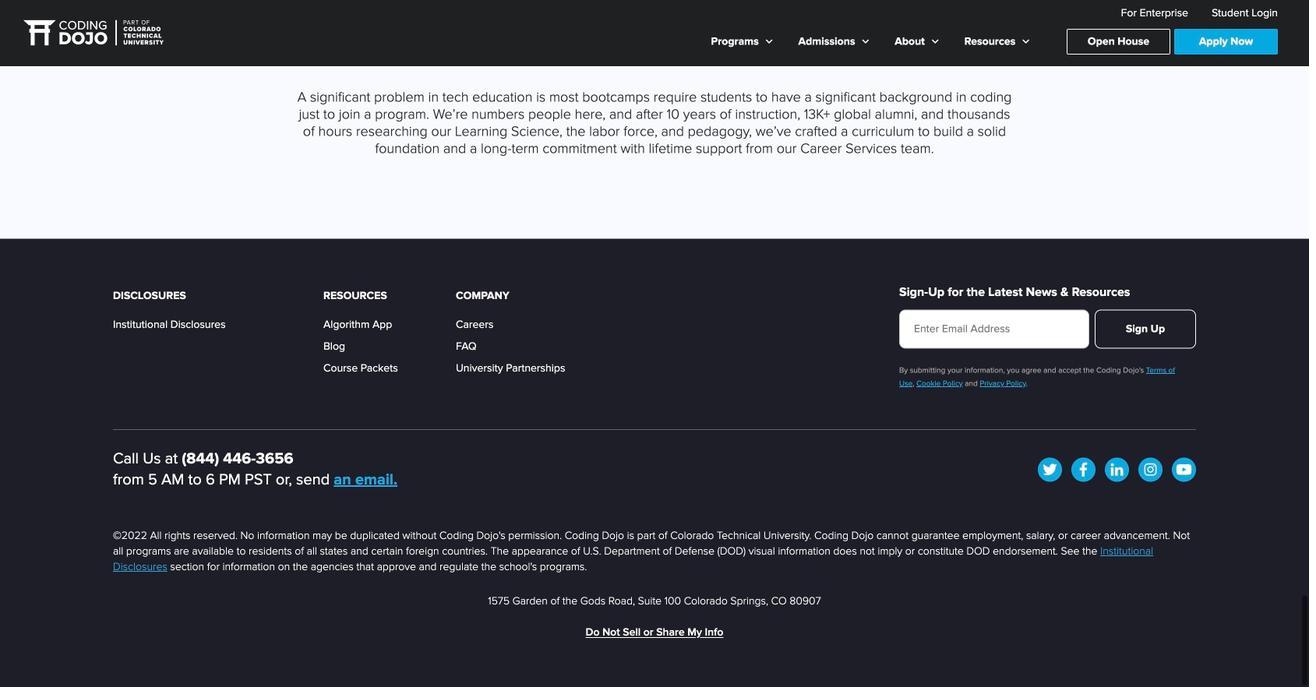 Task type: describe. For each thing, give the bounding box(es) containing it.
linkedin in image
[[1111, 463, 1123, 477]]

2 chevron down image from the left
[[932, 38, 939, 46]]

youtube image
[[1176, 463, 1192, 477]]

facebook f image
[[1080, 463, 1087, 477]]

twitter image
[[1043, 463, 1057, 477]]

2 chevron down image from the left
[[1023, 38, 1029, 46]]

Enter Email Address  email field
[[899, 310, 1089, 349]]



Task type: vqa. For each thing, say whether or not it's contained in the screenshot.
twitter Icon
yes



Task type: locate. For each thing, give the bounding box(es) containing it.
coding dojo logo image
[[23, 18, 164, 49]]

1 chevron down image from the left
[[766, 38, 773, 46]]

0 horizontal spatial chevron down image
[[766, 38, 773, 46]]

chevron down image
[[862, 38, 869, 46], [932, 38, 939, 46]]

instagram image
[[1145, 463, 1157, 477]]

1 horizontal spatial chevron down image
[[1023, 38, 1029, 46]]

1 chevron down image from the left
[[862, 38, 869, 46]]

chevron down image
[[766, 38, 773, 46], [1023, 38, 1029, 46]]

1 horizontal spatial chevron down image
[[932, 38, 939, 46]]

0 horizontal spatial chevron down image
[[862, 38, 869, 46]]



